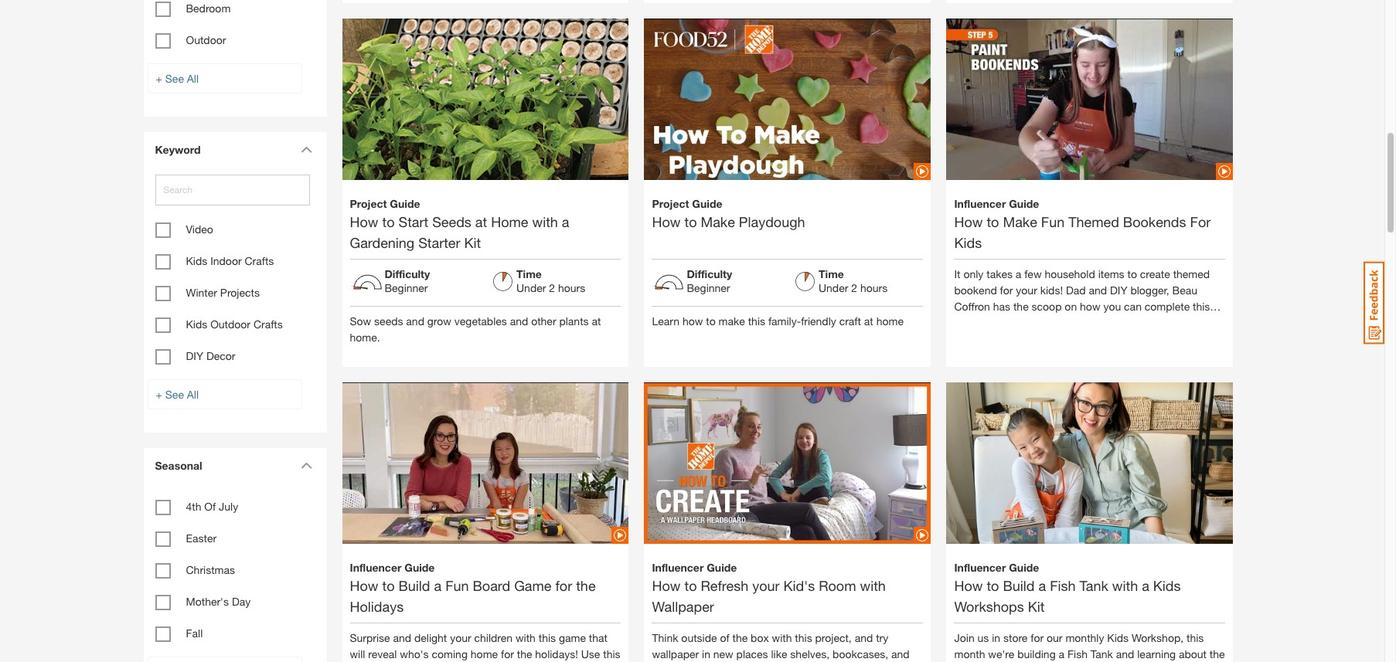 Task type: describe. For each thing, give the bounding box(es) containing it.
1 see from the top
[[165, 72, 184, 85]]

dad
[[1067, 284, 1086, 297]]

influencer guide how to build a fish tank with a kids workshops kit
[[955, 561, 1182, 615]]

winter projects
[[186, 286, 260, 299]]

guide for kid's
[[707, 561, 737, 574]]

under for how to make playdough
[[819, 281, 849, 294]]

diy inside it only takes a few household items to create themed bookend for your kids! dad and diy blogger, beau coffron has the scoop on how you can complete this fun and easy craft with your little ones.
[[1111, 284, 1128, 297]]

for inside influencer guide how to build a fun board game for the holidays
[[556, 578, 573, 595]]

kids inside influencer guide how to make fun themed bookends for kids
[[955, 234, 982, 251]]

influencer guide how to make fun themed bookends for kids
[[955, 197, 1211, 251]]

with inside "surprise and delight your children with this game that will reveal who's coming home for the holidays! use thi"
[[516, 632, 536, 645]]

items
[[1099, 267, 1125, 281]]

4th of july
[[186, 500, 238, 514]]

board
[[473, 578, 511, 595]]

beginner for start
[[385, 281, 428, 294]]

guide for themed
[[1010, 197, 1040, 210]]

grow
[[428, 315, 452, 328]]

easy
[[994, 316, 1017, 329]]

family-
[[769, 315, 801, 328]]

in inside think outside of the box with this project, and try wallpaper in new places like shelves, bookcases, an
[[702, 648, 711, 661]]

keyword
[[155, 143, 201, 156]]

your inside the influencer guide how to refresh your kid's room with wallpaper
[[753, 578, 780, 595]]

a inside project guide how to start seeds at home with a gardening starter kit
[[562, 213, 570, 230]]

2 for how to make playdough
[[852, 281, 858, 294]]

0 horizontal spatial diy
[[186, 350, 203, 363]]

this right make
[[749, 315, 766, 328]]

at for how to start seeds at home with a gardening starter kit
[[592, 315, 601, 328]]

it
[[955, 267, 961, 281]]

projects
[[220, 286, 260, 299]]

holidays
[[350, 598, 404, 615]]

think
[[652, 632, 679, 645]]

join us in store for our monthly kids workshop, this month we're building a fish tank and learning about th
[[955, 632, 1226, 663]]

who's
[[400, 648, 429, 661]]

fish inside the join us in store for our monthly kids workshop, this month we're building a fish tank and learning about th
[[1068, 648, 1088, 661]]

guide inside project guide how to make playdough
[[693, 197, 723, 210]]

time for how to make playdough
[[819, 267, 845, 281]]

has
[[994, 300, 1011, 313]]

start
[[399, 213, 429, 230]]

create
[[1141, 267, 1171, 281]]

of inside think outside of the box with this project, and try wallpaper in new places like shelves, bookcases, an
[[720, 632, 730, 645]]

this inside think outside of the box with this project, and try wallpaper in new places like shelves, bookcases, an
[[795, 632, 813, 645]]

seasonal button
[[147, 449, 318, 483]]

think outside of the box with this project, and try wallpaper in new places like shelves, bookcases, an
[[652, 632, 910, 663]]

and down 'coffron' at the right top of page
[[973, 316, 991, 329]]

bookcases,
[[833, 648, 889, 661]]

month
[[955, 648, 986, 661]]

monthly
[[1066, 632, 1105, 645]]

difficulty beginner for start
[[385, 267, 430, 294]]

game
[[515, 578, 552, 595]]

at for how to make playdough
[[865, 315, 874, 328]]

to for project guide how to start seeds at home with a gardening starter kit
[[382, 213, 395, 230]]

plants
[[560, 315, 589, 328]]

coming
[[432, 648, 468, 661]]

feedback link image
[[1364, 261, 1385, 345]]

outside
[[682, 632, 717, 645]]

time for how to start seeds at home with a gardening starter kit
[[517, 267, 542, 281]]

2 + see all from the top
[[156, 388, 199, 401]]

project for how to start seeds at home with a gardening starter kit
[[350, 197, 387, 210]]

caret icon image for keyword
[[301, 146, 312, 153]]

keyword button
[[147, 132, 318, 167]]

learn how to make this family-friendly craft at home
[[652, 315, 904, 328]]

themed
[[1069, 213, 1120, 230]]

beau
[[1173, 284, 1198, 297]]

0 vertical spatial home
[[877, 315, 904, 328]]

about
[[1180, 648, 1207, 661]]

in inside the join us in store for our monthly kids workshop, this month we're building a fish tank and learning about th
[[993, 632, 1001, 645]]

a inside the join us in store for our monthly kids workshop, this month we're building a fish tank and learning about th
[[1059, 648, 1065, 661]]

little
[[1092, 316, 1112, 329]]

1 + see all button from the top
[[147, 63, 302, 94]]

household
[[1045, 267, 1096, 281]]

kids down winter
[[186, 318, 207, 331]]

difficulty beginner for make
[[687, 267, 733, 294]]

outdoor
[[186, 33, 226, 46]]

with inside the influencer guide how to refresh your kid's room with wallpaper
[[861, 578, 886, 595]]

starter
[[419, 234, 461, 251]]

crafts for kids indoor crafts
[[245, 254, 274, 268]]

this inside the join us in store for our monthly kids workshop, this month we're building a fish tank and learning about th
[[1187, 632, 1205, 645]]

learning
[[1138, 648, 1177, 661]]

that
[[589, 632, 608, 645]]

sow
[[350, 315, 371, 328]]

video
[[186, 223, 213, 236]]

under for how to start seeds at home with a gardening starter kit
[[517, 281, 546, 294]]

to for influencer guide how to refresh your kid's room with wallpaper
[[685, 578, 697, 595]]

and left other
[[510, 315, 529, 328]]

a inside influencer guide how to build a fun board game for the holidays
[[434, 578, 442, 595]]

hours for how to make playdough
[[861, 281, 888, 294]]

influencer for how to refresh your kid's room with wallpaper
[[652, 561, 704, 574]]

crafts for kids outdoor crafts
[[254, 318, 283, 331]]

with inside influencer guide how to build a fish tank with a kids workshops kit
[[1113, 578, 1139, 595]]

seeds
[[374, 315, 403, 328]]

to for influencer guide how to make fun themed bookends for kids
[[987, 213, 1000, 230]]

how to make playdough image
[[645, 0, 932, 207]]

for inside the join us in store for our monthly kids workshop, this month we're building a fish tank and learning about th
[[1031, 632, 1044, 645]]

seasonal
[[155, 459, 202, 473]]

how to build a fish tank with a kids workshops kit image
[[947, 356, 1234, 571]]

2 + see all button from the top
[[147, 380, 302, 410]]

tank inside the join us in store for our monthly kids workshop, this month we're building a fish tank and learning about th
[[1091, 648, 1114, 661]]

building
[[1018, 648, 1056, 661]]

store
[[1004, 632, 1028, 645]]

all for 2nd + see all "button" from the bottom
[[187, 72, 199, 85]]

2 for how to start seeds at home with a gardening starter kit
[[549, 281, 555, 294]]

hours for how to start seeds at home with a gardening starter kit
[[558, 281, 586, 294]]

few
[[1025, 267, 1042, 281]]

wallpaper
[[652, 648, 699, 661]]

project guide how to make playdough
[[652, 197, 806, 230]]

guide for at
[[390, 197, 420, 210]]

children
[[475, 632, 513, 645]]

kit for a
[[1029, 598, 1045, 615]]

and inside "surprise and delight your children with this game that will reveal who's coming home for the holidays! use thi"
[[393, 632, 412, 645]]

only
[[964, 267, 984, 281]]

shelves,
[[791, 648, 830, 661]]

fun inside influencer guide how to build a fun board game for the holidays
[[446, 578, 469, 595]]

diy decor
[[186, 350, 236, 363]]

and inside the join us in store for our monthly kids workshop, this month we're building a fish tank and learning about th
[[1117, 648, 1135, 661]]

other
[[531, 315, 557, 328]]

beginner for make
[[687, 281, 731, 294]]

easter
[[186, 532, 217, 545]]

bookend
[[955, 284, 998, 297]]

kids indoor crafts
[[186, 254, 274, 268]]

how to make fun themed bookends for kids image
[[947, 0, 1234, 207]]

home
[[491, 213, 529, 230]]

this inside it only takes a few household items to create themed bookend for your kids! dad and diy blogger, beau coffron has the scoop on how you can complete this fun and easy craft with your little ones.
[[1194, 300, 1211, 313]]

home inside "surprise and delight your children with this game that will reveal who's coming home for the holidays! use thi"
[[471, 648, 498, 661]]

how to refresh your kid's room with wallpaper image
[[645, 356, 932, 571]]

places
[[737, 648, 769, 661]]

friendly
[[801, 315, 837, 328]]

your down the on
[[1068, 316, 1089, 329]]

craft inside it only takes a few household items to create themed bookend for your kids! dad and diy blogger, beau coffron has the scoop on how you can complete this fun and easy craft with your little ones.
[[1020, 316, 1042, 329]]

learn
[[652, 315, 680, 328]]

gardening
[[350, 234, 415, 251]]

july
[[219, 500, 238, 514]]

workshops
[[955, 598, 1025, 615]]

join
[[955, 632, 975, 645]]

how to build a fun board game for the holidays image
[[342, 356, 629, 571]]

box
[[751, 632, 769, 645]]

how for fish
[[955, 578, 983, 595]]

build for holidays
[[399, 578, 430, 595]]

refresh
[[701, 578, 749, 595]]

project,
[[816, 632, 852, 645]]

game
[[559, 632, 586, 645]]

caret icon image for seasonal
[[301, 463, 312, 470]]

wallpaper
[[652, 598, 715, 615]]

outdoor
[[210, 318, 251, 331]]

mother's
[[186, 596, 229, 609]]

fun inside influencer guide how to make fun themed bookends for kids
[[1042, 213, 1065, 230]]



Task type: vqa. For each thing, say whether or not it's contained in the screenshot.
Shop on the top of the page
no



Task type: locate. For each thing, give the bounding box(es) containing it.
with
[[533, 213, 558, 230], [1045, 316, 1065, 329], [861, 578, 886, 595], [1113, 578, 1139, 595], [516, 632, 536, 645], [772, 632, 792, 645]]

fish down the monthly
[[1068, 648, 1088, 661]]

1 horizontal spatial difficulty
[[687, 267, 733, 281]]

time under 2 hours
[[517, 267, 586, 294], [819, 267, 888, 294]]

1 vertical spatial fish
[[1068, 648, 1088, 661]]

it only takes a few household items to create themed bookend for your kids! dad and diy blogger, beau coffron has the scoop on how you can complete this fun and easy craft with your little ones.
[[955, 267, 1211, 329]]

guide inside influencer guide how to make fun themed bookends for kids
[[1010, 197, 1040, 210]]

holidays!
[[536, 648, 578, 661]]

how right learn
[[683, 315, 703, 328]]

1 horizontal spatial under
[[819, 281, 849, 294]]

+
[[156, 72, 162, 85], [156, 388, 162, 401]]

4th
[[186, 500, 201, 514]]

1 build from the left
[[399, 578, 430, 595]]

how for at
[[350, 213, 379, 230]]

1 + from the top
[[156, 72, 162, 85]]

influencer up workshops
[[955, 561, 1007, 574]]

fish up our
[[1051, 578, 1076, 595]]

1 vertical spatial of
[[720, 632, 730, 645]]

beginner up seeds
[[385, 281, 428, 294]]

make for fun
[[1004, 213, 1038, 230]]

see
[[165, 72, 184, 85], [165, 388, 184, 401]]

how for themed
[[955, 213, 983, 230]]

diy left the decor
[[186, 350, 203, 363]]

all
[[187, 72, 199, 85], [187, 388, 199, 401]]

surprise
[[350, 632, 390, 645]]

make left playdough
[[701, 213, 735, 230]]

1 under from the left
[[517, 281, 546, 294]]

time under 2 hours for how to start seeds at home with a gardening starter kit
[[517, 267, 586, 294]]

see up keyword
[[165, 72, 184, 85]]

in left new
[[702, 648, 711, 661]]

tank down the monthly
[[1091, 648, 1114, 661]]

1 vertical spatial tank
[[1091, 648, 1114, 661]]

1 horizontal spatial diy
[[1111, 284, 1128, 297]]

0 horizontal spatial project
[[350, 197, 387, 210]]

1 horizontal spatial project
[[652, 197, 690, 210]]

caret icon image inside keyword button
[[301, 146, 312, 153]]

make
[[701, 213, 735, 230], [1004, 213, 1038, 230]]

craft right friendly
[[840, 315, 862, 328]]

difficulty beginner up seeds
[[385, 267, 430, 294]]

playdough
[[739, 213, 806, 230]]

guide inside the influencer guide how to refresh your kid's room with wallpaper
[[707, 561, 737, 574]]

beginner up make
[[687, 281, 731, 294]]

1 time under 2 hours from the left
[[517, 267, 586, 294]]

0 horizontal spatial of
[[204, 500, 216, 514]]

0 vertical spatial kit
[[464, 234, 481, 251]]

with down scoop
[[1045, 316, 1065, 329]]

project inside project guide how to start seeds at home with a gardening starter kit
[[350, 197, 387, 210]]

for right game
[[556, 578, 573, 595]]

with up workshop,
[[1113, 578, 1139, 595]]

0 vertical spatial all
[[187, 72, 199, 85]]

difficulty up make
[[687, 267, 733, 281]]

0 vertical spatial + see all button
[[147, 63, 302, 94]]

all down diy decor in the left bottom of the page
[[187, 388, 199, 401]]

0 horizontal spatial make
[[701, 213, 735, 230]]

us
[[978, 632, 990, 645]]

time up other
[[517, 267, 542, 281]]

on
[[1065, 300, 1078, 313]]

ones.
[[1115, 316, 1141, 329]]

for inside "surprise and delight your children with this game that will reveal who's coming home for the holidays! use thi"
[[501, 648, 514, 661]]

1 horizontal spatial make
[[1004, 213, 1038, 230]]

workshop,
[[1132, 632, 1184, 645]]

fall
[[186, 627, 203, 640]]

1 + see all from the top
[[156, 72, 199, 85]]

caret icon image
[[301, 146, 312, 153], [301, 463, 312, 470]]

how inside project guide how to start seeds at home with a gardening starter kit
[[350, 213, 379, 230]]

+ for 1st + see all "button" from the bottom of the page
[[156, 388, 162, 401]]

indoor
[[210, 254, 242, 268]]

how for kid's
[[652, 578, 681, 595]]

how inside influencer guide how to make fun themed bookends for kids
[[955, 213, 983, 230]]

0 horizontal spatial how
[[683, 315, 703, 328]]

1 vertical spatial caret icon image
[[301, 463, 312, 470]]

Search search field
[[155, 175, 310, 206]]

tank
[[1080, 578, 1109, 595], [1091, 648, 1114, 661]]

with inside it only takes a few household items to create themed bookend for your kids! dad and diy blogger, beau coffron has the scoop on how you can complete this fun and easy craft with your little ones.
[[1045, 316, 1065, 329]]

0 horizontal spatial difficulty
[[385, 267, 430, 281]]

under up other
[[517, 281, 546, 294]]

to inside it only takes a few household items to create themed bookend for your kids! dad and diy blogger, beau coffron has the scoop on how you can complete this fun and easy craft with your little ones.
[[1128, 267, 1138, 281]]

with up like
[[772, 632, 792, 645]]

influencer for how to build a fish tank with a kids workshops kit
[[955, 561, 1007, 574]]

the inside influencer guide how to build a fun board game for the holidays
[[576, 578, 596, 595]]

kids inside influencer guide how to build a fish tank with a kids workshops kit
[[1154, 578, 1182, 595]]

for
[[1191, 213, 1211, 230]]

2 + from the top
[[156, 388, 162, 401]]

the inside it only takes a few household items to create themed bookend for your kids! dad and diy blogger, beau coffron has the scoop on how you can complete this fun and easy craft with your little ones.
[[1014, 300, 1029, 313]]

with right children
[[516, 632, 536, 645]]

with right home at the left top of the page
[[533, 213, 558, 230]]

guide inside project guide how to start seeds at home with a gardening starter kit
[[390, 197, 420, 210]]

seeds
[[433, 213, 472, 230]]

tank inside influencer guide how to build a fish tank with a kids workshops kit
[[1080, 578, 1109, 595]]

1 make from the left
[[701, 213, 735, 230]]

kids inside the join us in store for our monthly kids workshop, this month we're building a fish tank and learning about th
[[1108, 632, 1129, 645]]

0 horizontal spatial in
[[702, 648, 711, 661]]

a inside it only takes a few household items to create themed bookend for your kids! dad and diy blogger, beau coffron has the scoop on how you can complete this fun and easy craft with your little ones.
[[1016, 267, 1022, 281]]

with inside think outside of the box with this project, and try wallpaper in new places like shelves, bookcases, an
[[772, 632, 792, 645]]

blogger,
[[1131, 284, 1170, 297]]

to for influencer guide how to build a fish tank with a kids workshops kit
[[987, 578, 1000, 595]]

for down children
[[501, 648, 514, 661]]

delight
[[415, 632, 447, 645]]

0 vertical spatial caret icon image
[[301, 146, 312, 153]]

1 horizontal spatial in
[[993, 632, 1001, 645]]

time under 2 hours up other
[[517, 267, 586, 294]]

influencer inside influencer guide how to make fun themed bookends for kids
[[955, 197, 1007, 210]]

make up few
[[1004, 213, 1038, 230]]

2 difficulty beginner from the left
[[687, 267, 733, 294]]

kit inside project guide how to start seeds at home with a gardening starter kit
[[464, 234, 481, 251]]

this up shelves,
[[795, 632, 813, 645]]

difficulty for start
[[385, 267, 430, 281]]

0 horizontal spatial home
[[471, 648, 498, 661]]

at right friendly
[[865, 315, 874, 328]]

+ see all button down the decor
[[147, 380, 302, 410]]

how inside it only takes a few household items to create themed bookend for your kids! dad and diy blogger, beau coffron has the scoop on how you can complete this fun and easy craft with your little ones.
[[1081, 300, 1101, 313]]

2 make from the left
[[1004, 213, 1038, 230]]

+ up keyword
[[156, 72, 162, 85]]

themed
[[1174, 267, 1211, 281]]

this inside "surprise and delight your children with this game that will reveal who's coming home for the holidays! use thi"
[[539, 632, 556, 645]]

1 vertical spatial how
[[683, 315, 703, 328]]

your down few
[[1017, 284, 1038, 297]]

make inside influencer guide how to make fun themed bookends for kids
[[1004, 213, 1038, 230]]

new
[[714, 648, 734, 661]]

0 vertical spatial see
[[165, 72, 184, 85]]

and down items
[[1089, 284, 1108, 297]]

difficulty down gardening
[[385, 267, 430, 281]]

0 horizontal spatial fun
[[446, 578, 469, 595]]

at inside project guide how to start seeds at home with a gardening starter kit
[[476, 213, 487, 230]]

your up 'coming'
[[450, 632, 472, 645]]

kit inside influencer guide how to build a fish tank with a kids workshops kit
[[1029, 598, 1045, 615]]

how
[[350, 213, 379, 230], [652, 213, 681, 230], [955, 213, 983, 230], [350, 578, 379, 595], [652, 578, 681, 595], [955, 578, 983, 595]]

use
[[581, 648, 601, 661]]

make for playdough
[[701, 213, 735, 230]]

1 difficulty from the left
[[385, 267, 430, 281]]

room
[[819, 578, 857, 595]]

home.
[[350, 331, 380, 344]]

project guide how to start seeds at home with a gardening starter kit
[[350, 197, 570, 251]]

0 horizontal spatial under
[[517, 281, 546, 294]]

1 all from the top
[[187, 72, 199, 85]]

influencer for how to make fun themed bookends for kids
[[955, 197, 1007, 210]]

kit for seeds
[[464, 234, 481, 251]]

the left holidays!
[[517, 648, 533, 661]]

build up the holidays
[[399, 578, 430, 595]]

how to start seeds at home with a gardening starter kit image
[[342, 0, 629, 279]]

how inside the influencer guide how to refresh your kid's room with wallpaper
[[652, 578, 681, 595]]

all for 1st + see all "button" from the bottom of the page
[[187, 388, 199, 401]]

for up the has
[[1001, 284, 1014, 297]]

1 horizontal spatial beginner
[[687, 281, 731, 294]]

build inside influencer guide how to build a fish tank with a kids workshops kit
[[1004, 578, 1035, 595]]

mother's day
[[186, 596, 251, 609]]

0 vertical spatial fish
[[1051, 578, 1076, 595]]

home right friendly
[[877, 315, 904, 328]]

your left kid's on the right bottom
[[753, 578, 780, 595]]

1 horizontal spatial of
[[720, 632, 730, 645]]

1 vertical spatial crafts
[[254, 318, 283, 331]]

1 vertical spatial kit
[[1029, 598, 1045, 615]]

at right the plants
[[592, 315, 601, 328]]

1 project from the left
[[350, 197, 387, 210]]

see up seasonal
[[165, 388, 184, 401]]

craft down scoop
[[1020, 316, 1042, 329]]

1 horizontal spatial build
[[1004, 578, 1035, 595]]

how inside influencer guide how to build a fish tank with a kids workshops kit
[[955, 578, 983, 595]]

1 vertical spatial all
[[187, 388, 199, 401]]

of
[[204, 500, 216, 514], [720, 632, 730, 645]]

2 project from the left
[[652, 197, 690, 210]]

0 horizontal spatial time under 2 hours
[[517, 267, 586, 294]]

the inside think outside of the box with this project, and try wallpaper in new places like shelves, bookcases, an
[[733, 632, 748, 645]]

influencer guide how to refresh your kid's room with wallpaper
[[652, 561, 886, 615]]

1 horizontal spatial kit
[[1029, 598, 1045, 615]]

guide inside influencer guide how to build a fun board game for the holidays
[[405, 561, 435, 574]]

kids!
[[1041, 284, 1064, 297]]

1 time from the left
[[517, 267, 542, 281]]

and left 'grow'
[[406, 315, 425, 328]]

1 horizontal spatial hours
[[861, 281, 888, 294]]

your inside "surprise and delight your children with this game that will reveal who's coming home for the holidays! use thi"
[[450, 632, 472, 645]]

kids up workshop,
[[1154, 578, 1182, 595]]

kid's
[[784, 578, 815, 595]]

0 vertical spatial how
[[1081, 300, 1101, 313]]

1 vertical spatial see
[[165, 388, 184, 401]]

+ see all down outdoor
[[156, 72, 199, 85]]

+ see all button down outdoor
[[147, 63, 302, 94]]

this up holidays!
[[539, 632, 556, 645]]

influencer guide how to build a fun board game for the holidays
[[350, 561, 596, 615]]

all down outdoor
[[187, 72, 199, 85]]

at inside the sow seeds and grow vegetables and other plants at home.
[[592, 315, 601, 328]]

0 horizontal spatial hours
[[558, 281, 586, 294]]

2 time under 2 hours from the left
[[819, 267, 888, 294]]

with right room on the right bottom of the page
[[861, 578, 886, 595]]

crafts right the indoor
[[245, 254, 274, 268]]

the inside "surprise and delight your children with this game that will reveal who's coming home for the holidays! use thi"
[[517, 648, 533, 661]]

caret icon image inside seasonal button
[[301, 463, 312, 470]]

home down children
[[471, 648, 498, 661]]

2 see from the top
[[165, 388, 184, 401]]

tank up the monthly
[[1080, 578, 1109, 595]]

0 vertical spatial diy
[[1111, 284, 1128, 297]]

and up bookcases,
[[855, 632, 873, 645]]

the right the has
[[1014, 300, 1029, 313]]

2 build from the left
[[1004, 578, 1035, 595]]

will
[[350, 648, 365, 661]]

1 horizontal spatial how
[[1081, 300, 1101, 313]]

to inside project guide how to make playdough
[[685, 213, 697, 230]]

kit down seeds
[[464, 234, 481, 251]]

vegetables
[[455, 315, 507, 328]]

kids left the indoor
[[186, 254, 207, 268]]

+ for 2nd + see all "button" from the bottom
[[156, 72, 162, 85]]

1 difficulty beginner from the left
[[385, 267, 430, 294]]

influencer inside influencer guide how to build a fish tank with a kids workshops kit
[[955, 561, 1007, 574]]

christmas
[[186, 564, 235, 577]]

winter
[[186, 286, 217, 299]]

influencer up only
[[955, 197, 1007, 210]]

of right 4th
[[204, 500, 216, 514]]

1 vertical spatial home
[[471, 648, 498, 661]]

2 hours from the left
[[861, 281, 888, 294]]

0 vertical spatial in
[[993, 632, 1001, 645]]

how for fun
[[350, 578, 379, 595]]

decor
[[206, 350, 236, 363]]

to inside project guide how to start seeds at home with a gardening starter kit
[[382, 213, 395, 230]]

to inside influencer guide how to build a fun board game for the holidays
[[382, 578, 395, 595]]

guide inside influencer guide how to build a fish tank with a kids workshops kit
[[1010, 561, 1040, 574]]

project inside project guide how to make playdough
[[652, 197, 690, 210]]

we're
[[989, 648, 1015, 661]]

fun left board
[[446, 578, 469, 595]]

fish inside influencer guide how to build a fish tank with a kids workshops kit
[[1051, 578, 1076, 595]]

1 horizontal spatial fun
[[1042, 213, 1065, 230]]

crafts
[[245, 254, 274, 268], [254, 318, 283, 331]]

0 vertical spatial +
[[156, 72, 162, 85]]

time under 2 hours for how to make playdough
[[819, 267, 888, 294]]

1 horizontal spatial home
[[877, 315, 904, 328]]

0 horizontal spatial build
[[399, 578, 430, 595]]

influencer up wallpaper
[[652, 561, 704, 574]]

1 horizontal spatial 2
[[852, 281, 858, 294]]

crafts right outdoor
[[254, 318, 283, 331]]

0 horizontal spatial 2
[[549, 281, 555, 294]]

1 horizontal spatial difficulty beginner
[[687, 267, 733, 294]]

fun left the themed
[[1042, 213, 1065, 230]]

kids right the monthly
[[1108, 632, 1129, 645]]

build inside influencer guide how to build a fun board game for the holidays
[[399, 578, 430, 595]]

hours
[[558, 281, 586, 294], [861, 281, 888, 294]]

fun
[[1042, 213, 1065, 230], [446, 578, 469, 595]]

2 all from the top
[[187, 388, 199, 401]]

0 vertical spatial + see all
[[156, 72, 199, 85]]

0 horizontal spatial beginner
[[385, 281, 428, 294]]

takes
[[987, 267, 1013, 281]]

to
[[382, 213, 395, 230], [685, 213, 697, 230], [987, 213, 1000, 230], [1128, 267, 1138, 281], [706, 315, 716, 328], [382, 578, 395, 595], [685, 578, 697, 595], [987, 578, 1000, 595]]

guide for fish
[[1010, 561, 1040, 574]]

to inside the influencer guide how to refresh your kid's room with wallpaper
[[685, 578, 697, 595]]

difficulty for make
[[687, 267, 733, 281]]

our
[[1047, 632, 1063, 645]]

0 vertical spatial fun
[[1042, 213, 1065, 230]]

0 vertical spatial tank
[[1080, 578, 1109, 595]]

2
[[549, 281, 555, 294], [852, 281, 858, 294]]

complete
[[1145, 300, 1191, 313]]

bookends
[[1124, 213, 1187, 230]]

1 vertical spatial + see all
[[156, 388, 199, 401]]

under up friendly
[[819, 281, 849, 294]]

influencer up the holidays
[[350, 561, 402, 574]]

kids up only
[[955, 234, 982, 251]]

1 horizontal spatial at
[[592, 315, 601, 328]]

influencer for how to build a fun board game for the holidays
[[350, 561, 402, 574]]

project
[[350, 197, 387, 210], [652, 197, 690, 210]]

2 difficulty from the left
[[687, 267, 733, 281]]

0 horizontal spatial difficulty beginner
[[385, 267, 430, 294]]

reveal
[[368, 648, 397, 661]]

like
[[772, 648, 788, 661]]

project for how to make playdough
[[652, 197, 690, 210]]

this down beau
[[1194, 300, 1211, 313]]

1 vertical spatial + see all button
[[147, 380, 302, 410]]

kit right workshops
[[1029, 598, 1045, 615]]

for inside it only takes a few household items to create themed bookend for your kids! dad and diy blogger, beau coffron has the scoop on how you can complete this fun and easy craft with your little ones.
[[1001, 284, 1014, 297]]

diy up you
[[1111, 284, 1128, 297]]

to for influencer guide how to build a fun board game for the holidays
[[382, 578, 395, 595]]

kids outdoor crafts
[[186, 318, 283, 331]]

1 horizontal spatial time
[[819, 267, 845, 281]]

+ up seasonal
[[156, 388, 162, 401]]

1 2 from the left
[[549, 281, 555, 294]]

you
[[1104, 300, 1122, 313]]

time up friendly
[[819, 267, 845, 281]]

1 horizontal spatial craft
[[1020, 316, 1042, 329]]

0 horizontal spatial time
[[517, 267, 542, 281]]

0 horizontal spatial at
[[476, 213, 487, 230]]

1 caret icon image from the top
[[301, 146, 312, 153]]

1 vertical spatial fun
[[446, 578, 469, 595]]

1 beginner from the left
[[385, 281, 428, 294]]

how right the on
[[1081, 300, 1101, 313]]

build for workshops
[[1004, 578, 1035, 595]]

the
[[1014, 300, 1029, 313], [576, 578, 596, 595], [733, 632, 748, 645], [517, 648, 533, 661]]

2 2 from the left
[[852, 281, 858, 294]]

of up new
[[720, 632, 730, 645]]

how inside project guide how to make playdough
[[652, 213, 681, 230]]

0 vertical spatial of
[[204, 500, 216, 514]]

in right us
[[993, 632, 1001, 645]]

and inside think outside of the box with this project, and try wallpaper in new places like shelves, bookcases, an
[[855, 632, 873, 645]]

the left box on the bottom
[[733, 632, 748, 645]]

difficulty beginner up make
[[687, 267, 733, 294]]

guide
[[390, 197, 420, 210], [693, 197, 723, 210], [1010, 197, 1040, 210], [405, 561, 435, 574], [707, 561, 737, 574], [1010, 561, 1040, 574]]

home
[[877, 315, 904, 328], [471, 648, 498, 661]]

2 caret icon image from the top
[[301, 463, 312, 470]]

how inside influencer guide how to build a fun board game for the holidays
[[350, 578, 379, 595]]

the right game
[[576, 578, 596, 595]]

influencer inside the influencer guide how to refresh your kid's room with wallpaper
[[652, 561, 704, 574]]

make inside project guide how to make playdough
[[701, 213, 735, 230]]

2 beginner from the left
[[687, 281, 731, 294]]

1 hours from the left
[[558, 281, 586, 294]]

2 time from the left
[[819, 267, 845, 281]]

make
[[719, 315, 746, 328]]

1 horizontal spatial time under 2 hours
[[819, 267, 888, 294]]

time under 2 hours up friendly
[[819, 267, 888, 294]]

1 vertical spatial in
[[702, 648, 711, 661]]

0 horizontal spatial kit
[[464, 234, 481, 251]]

2 under from the left
[[819, 281, 849, 294]]

2 horizontal spatial at
[[865, 315, 874, 328]]

0 vertical spatial crafts
[[245, 254, 274, 268]]

fun
[[955, 316, 970, 329]]

sow seeds and grow vegetables and other plants at home.
[[350, 315, 601, 344]]

to for project guide how to make playdough
[[685, 213, 697, 230]]

0 horizontal spatial craft
[[840, 315, 862, 328]]

under
[[517, 281, 546, 294], [819, 281, 849, 294]]

1 vertical spatial +
[[156, 388, 162, 401]]

and up "who's"
[[393, 632, 412, 645]]

at left home at the left top of the page
[[476, 213, 487, 230]]

this up about
[[1187, 632, 1205, 645]]

build up workshops
[[1004, 578, 1035, 595]]

+ see all down diy decor in the left bottom of the page
[[156, 388, 199, 401]]

beginner
[[385, 281, 428, 294], [687, 281, 731, 294]]

to inside influencer guide how to make fun themed bookends for kids
[[987, 213, 1000, 230]]

1 vertical spatial diy
[[186, 350, 203, 363]]

for up building
[[1031, 632, 1044, 645]]

with inside project guide how to start seeds at home with a gardening starter kit
[[533, 213, 558, 230]]

and left learning
[[1117, 648, 1135, 661]]

difficulty beginner
[[385, 267, 430, 294], [687, 267, 733, 294]]

guide for fun
[[405, 561, 435, 574]]

day
[[232, 596, 251, 609]]

to inside influencer guide how to build a fish tank with a kids workshops kit
[[987, 578, 1000, 595]]

kids
[[955, 234, 982, 251], [186, 254, 207, 268], [186, 318, 207, 331], [1154, 578, 1182, 595], [1108, 632, 1129, 645]]

influencer inside influencer guide how to build a fun board game for the holidays
[[350, 561, 402, 574]]



